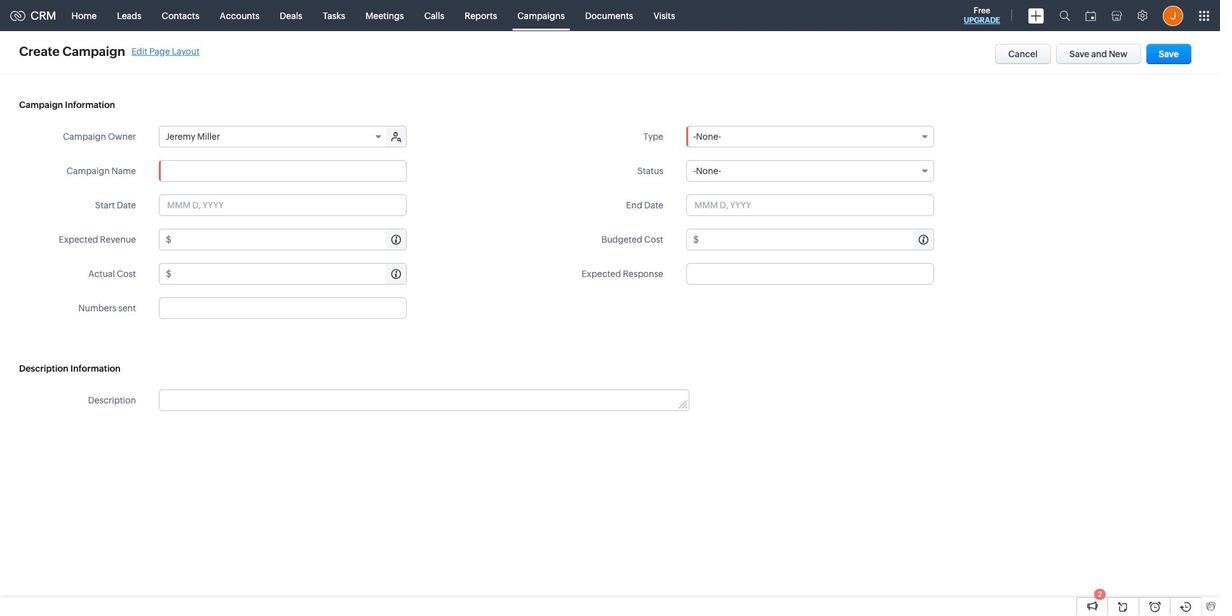 Task type: vqa. For each thing, say whether or not it's contained in the screenshot.
"Profile" image
yes



Task type: describe. For each thing, give the bounding box(es) containing it.
create menu element
[[1021, 0, 1052, 31]]

MMM D, YYYY text field
[[687, 195, 935, 216]]

profile element
[[1156, 0, 1191, 31]]

search image
[[1060, 10, 1071, 21]]

calendar image
[[1086, 10, 1097, 21]]

create menu image
[[1029, 8, 1045, 23]]



Task type: locate. For each thing, give the bounding box(es) containing it.
None text field
[[701, 230, 934, 250], [173, 264, 406, 284], [160, 390, 689, 411], [701, 230, 934, 250], [173, 264, 406, 284], [160, 390, 689, 411]]

profile image
[[1163, 5, 1184, 26]]

MMM D, YYYY text field
[[159, 195, 407, 216]]

None field
[[687, 126, 935, 147], [160, 127, 387, 147], [687, 160, 935, 182], [687, 126, 935, 147], [160, 127, 387, 147], [687, 160, 935, 182]]

logo image
[[10, 10, 25, 21]]

search element
[[1052, 0, 1078, 31]]

None text field
[[159, 160, 407, 182], [173, 230, 406, 250], [687, 263, 935, 285], [159, 298, 407, 319], [159, 160, 407, 182], [173, 230, 406, 250], [687, 263, 935, 285], [159, 298, 407, 319]]



